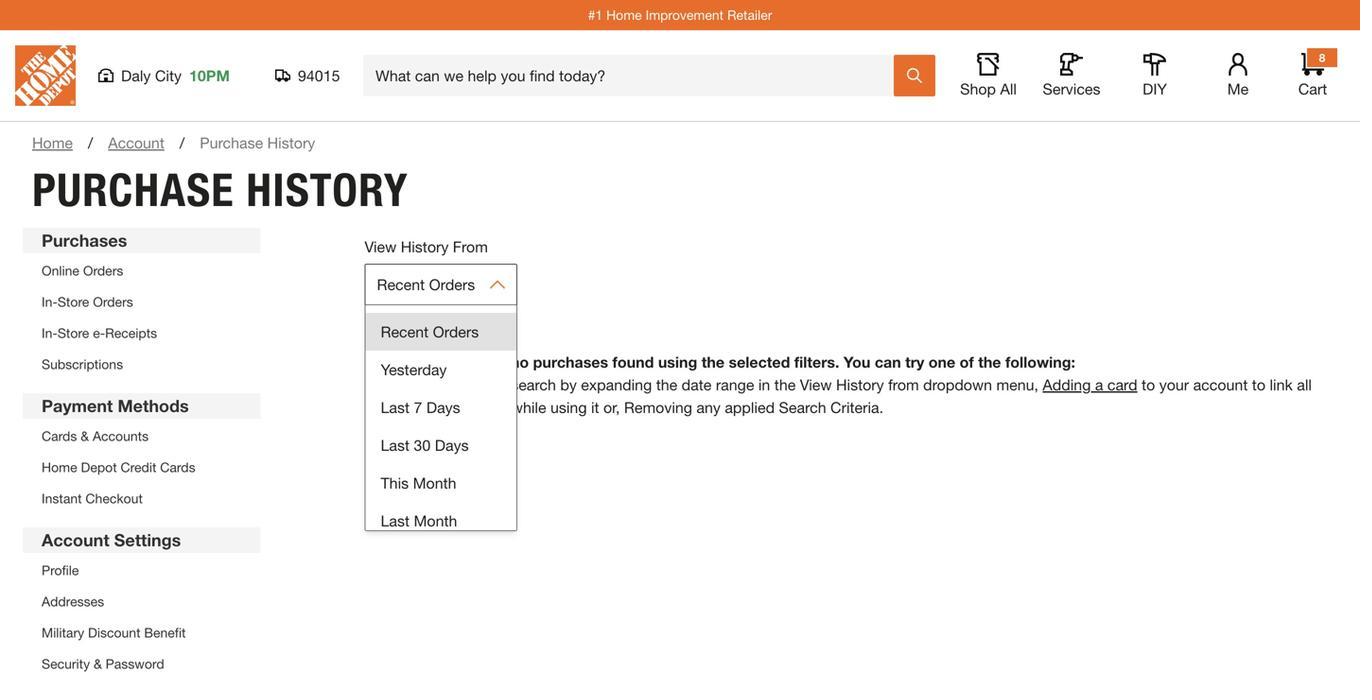 Task type: locate. For each thing, give the bounding box(es) containing it.
the
[[702, 353, 725, 371], [979, 353, 1002, 371], [656, 376, 678, 394], [775, 376, 796, 394]]

this
[[381, 475, 409, 493]]

1 vertical spatial cards
[[160, 460, 195, 475]]

1 vertical spatial store
[[58, 325, 89, 341]]

checkout
[[86, 491, 143, 507]]

store
[[58, 294, 89, 310], [58, 325, 89, 341]]

0 horizontal spatial using
[[551, 399, 587, 417]]

recent orders for list box containing recent orders
[[381, 323, 479, 341]]

1 horizontal spatial view
[[800, 376, 832, 394]]

to right "card"
[[1142, 376, 1156, 394]]

using
[[658, 353, 698, 371], [551, 399, 587, 417]]

0 vertical spatial days
[[427, 399, 461, 417]]

recent orders inside option
[[381, 323, 479, 341]]

your for broadening
[[477, 376, 507, 394]]

2 your from the left
[[1160, 376, 1190, 394]]

0 vertical spatial recent
[[377, 276, 425, 294]]

in- down online
[[42, 294, 58, 310]]

home for home depot credit cards
[[42, 460, 77, 475]]

recent orders for recent orders button
[[377, 276, 475, 294]]

profile
[[42, 563, 79, 579]]

0 vertical spatial purchase history
[[200, 134, 315, 152]]

1 vertical spatial month
[[414, 512, 457, 530]]

purchase history
[[200, 134, 315, 152], [32, 163, 409, 218]]

store left e-
[[58, 325, 89, 341]]

0 vertical spatial home
[[607, 7, 642, 23]]

this month option
[[366, 465, 517, 502]]

last left 30
[[381, 437, 410, 455]]

account down daly
[[108, 134, 165, 152]]

instant
[[42, 491, 82, 507]]

home depot credit cards
[[42, 460, 195, 475]]

to your account to link all purchases made while using it or, removing any applied search criteria.
[[395, 376, 1312, 417]]

3 last from the top
[[381, 512, 410, 530]]

account up profile
[[42, 530, 109, 551]]

2 to from the left
[[1253, 376, 1266, 394]]

shop
[[960, 80, 996, 98]]

0 vertical spatial using
[[658, 353, 698, 371]]

#1 home improvement retailer
[[588, 7, 772, 23]]

home
[[607, 7, 642, 23], [32, 134, 73, 152], [42, 460, 77, 475]]

1 to from the left
[[1142, 376, 1156, 394]]

0 horizontal spatial purchases
[[395, 399, 465, 417]]

0 horizontal spatial view
[[365, 238, 397, 256]]

this month
[[381, 475, 457, 493]]

days right 30
[[435, 437, 469, 455]]

dropdown
[[924, 376, 993, 394]]

1 vertical spatial purchases
[[395, 399, 465, 417]]

account link
[[108, 132, 165, 154]]

1 horizontal spatial your
[[1160, 376, 1190, 394]]

diy button
[[1125, 53, 1186, 98]]

daly city 10pm
[[121, 67, 230, 85]]

&
[[81, 429, 89, 444], [94, 657, 102, 672]]

criteria.
[[831, 399, 884, 417]]

you
[[844, 353, 871, 371]]

0 vertical spatial last
[[381, 399, 410, 417]]

1 horizontal spatial to
[[1253, 376, 1266, 394]]

recent orders option
[[366, 313, 517, 351]]

recent inside button
[[377, 276, 425, 294]]

0 vertical spatial recent orders
[[377, 276, 475, 294]]

recent orders up sorry,
[[381, 323, 479, 341]]

orders down "from"
[[429, 276, 475, 294]]

purchase down 10pm
[[200, 134, 263, 152]]

last month option
[[366, 502, 517, 540]]

days inside option
[[435, 437, 469, 455]]

selected
[[729, 353, 790, 371]]

one
[[929, 353, 956, 371]]

1 last from the top
[[381, 399, 410, 417]]

your for to
[[1160, 376, 1190, 394]]

8
[[1320, 51, 1326, 64]]

using inside to your account to link all purchases made while using it or, removing any applied search criteria.
[[551, 399, 587, 417]]

methods
[[118, 396, 189, 416]]

the up removing
[[656, 376, 678, 394]]

home right #1
[[607, 7, 642, 23]]

your inside to your account to link all purchases made while using it or, removing any applied search criteria.
[[1160, 376, 1190, 394]]

1 horizontal spatial purchases
[[533, 353, 608, 371]]

#1
[[588, 7, 603, 23]]

last
[[381, 399, 410, 417], [381, 437, 410, 455], [381, 512, 410, 530]]

purchases down broadening
[[395, 399, 465, 417]]

password
[[106, 657, 164, 672]]

last down this
[[381, 512, 410, 530]]

1 vertical spatial in-
[[42, 325, 58, 341]]

last left 7
[[381, 399, 410, 417]]

/ right home link
[[88, 134, 93, 152]]

orders up there
[[433, 323, 479, 341]]

cards right credit on the bottom of the page
[[160, 460, 195, 475]]

0 vertical spatial account
[[108, 134, 165, 152]]

days inside 'option'
[[427, 399, 461, 417]]

purchases up by
[[533, 353, 608, 371]]

your left account
[[1160, 376, 1190, 394]]

store for orders
[[58, 294, 89, 310]]

2 store from the top
[[58, 325, 89, 341]]

recent orders down the view history from
[[377, 276, 475, 294]]

broadening
[[395, 376, 473, 394]]

last inside last 7 days 'option'
[[381, 399, 410, 417]]

using down by
[[551, 399, 587, 417]]

0 horizontal spatial &
[[81, 429, 89, 444]]

1 horizontal spatial &
[[94, 657, 102, 672]]

of
[[960, 353, 974, 371]]

month down last 30 days option
[[413, 475, 457, 493]]

using up "date"
[[658, 353, 698, 371]]

security & password
[[42, 657, 164, 672]]

month for last month
[[414, 512, 457, 530]]

2 vertical spatial last
[[381, 512, 410, 530]]

orders inside button
[[429, 276, 475, 294]]

1 horizontal spatial /
[[180, 134, 185, 152]]

1 in- from the top
[[42, 294, 58, 310]]

days for last 7 days
[[427, 399, 461, 417]]

10pm
[[189, 67, 230, 85]]

/ right "account" link
[[180, 134, 185, 152]]

0 horizontal spatial cards
[[42, 429, 77, 444]]

1 vertical spatial recent
[[381, 323, 429, 341]]

0 horizontal spatial to
[[1142, 376, 1156, 394]]

home up instant
[[42, 460, 77, 475]]

1 vertical spatial days
[[435, 437, 469, 455]]

the up "date"
[[702, 353, 725, 371]]

94015 button
[[275, 66, 341, 85]]

1 vertical spatial using
[[551, 399, 587, 417]]

purchase down "account" link
[[32, 163, 234, 218]]

online orders
[[42, 263, 123, 279]]

last inside last 30 days option
[[381, 437, 410, 455]]

recent up sorry,
[[381, 323, 429, 341]]

recent
[[377, 276, 425, 294], [381, 323, 429, 341]]

days down broadening
[[427, 399, 461, 417]]

history
[[267, 134, 315, 152], [246, 163, 409, 218], [401, 238, 449, 256], [836, 376, 884, 394]]

recent for list box containing recent orders
[[381, 323, 429, 341]]

home down 'the home depot logo'
[[32, 134, 73, 152]]

while
[[512, 399, 546, 417]]

purchases
[[42, 230, 127, 251]]

cards down payment
[[42, 429, 77, 444]]

0 vertical spatial view
[[365, 238, 397, 256]]

& for cards
[[81, 429, 89, 444]]

following:
[[1006, 353, 1076, 371]]

view down filters.
[[800, 376, 832, 394]]

diy
[[1143, 80, 1168, 98]]

military
[[42, 625, 84, 641]]

recent down the view history from
[[377, 276, 425, 294]]

in-
[[42, 294, 58, 310], [42, 325, 58, 341]]

& down payment
[[81, 429, 89, 444]]

city
[[155, 67, 182, 85]]

last 7 days option
[[366, 389, 517, 427]]

0 vertical spatial store
[[58, 294, 89, 310]]

orders inside option
[[433, 323, 479, 341]]

last for last 30 days
[[381, 437, 410, 455]]

in-store orders
[[42, 294, 133, 310]]

orders up in-store orders link at the top of page
[[83, 263, 123, 279]]

purchase
[[200, 134, 263, 152], [32, 163, 234, 218]]

link
[[1270, 376, 1293, 394]]

0 horizontal spatial your
[[477, 376, 507, 394]]

1 vertical spatial &
[[94, 657, 102, 672]]

from
[[453, 238, 488, 256]]

home for home
[[32, 134, 73, 152]]

1 horizontal spatial cards
[[160, 460, 195, 475]]

1 your from the left
[[477, 376, 507, 394]]

sorry, there are no purchases found using the selected filters. you can try one of the following:
[[395, 353, 1076, 371]]

last month
[[381, 512, 457, 530]]

& right 'security' on the left of page
[[94, 657, 102, 672]]

menu,
[[997, 376, 1039, 394]]

2 in- from the top
[[42, 325, 58, 341]]

the right of
[[979, 353, 1002, 371]]

0 vertical spatial &
[[81, 429, 89, 444]]

list box
[[366, 306, 517, 690]]

date
[[682, 376, 712, 394]]

recent inside option
[[381, 323, 429, 341]]

can
[[875, 353, 901, 371]]

2 last from the top
[[381, 437, 410, 455]]

1 store from the top
[[58, 294, 89, 310]]

to left the link
[[1253, 376, 1266, 394]]

last for last 7 days
[[381, 399, 410, 417]]

accounts
[[93, 429, 149, 444]]

payment methods
[[42, 396, 189, 416]]

recent orders inside button
[[377, 276, 475, 294]]

online orders link
[[42, 263, 123, 279]]

store for e-
[[58, 325, 89, 341]]

month down this month option
[[414, 512, 457, 530]]

the right in
[[775, 376, 796, 394]]

0 horizontal spatial /
[[88, 134, 93, 152]]

in- up the subscriptions 'link'
[[42, 325, 58, 341]]

1 vertical spatial recent orders
[[381, 323, 479, 341]]

& for security
[[94, 657, 102, 672]]

range
[[716, 376, 755, 394]]

store down 'online orders'
[[58, 294, 89, 310]]

1 vertical spatial home
[[32, 134, 73, 152]]

0 vertical spatial month
[[413, 475, 457, 493]]

1 vertical spatial account
[[42, 530, 109, 551]]

list box containing recent orders
[[366, 306, 517, 690]]

your down are
[[477, 376, 507, 394]]

days
[[427, 399, 461, 417], [435, 437, 469, 455]]

1 vertical spatial last
[[381, 437, 410, 455]]

2 vertical spatial home
[[42, 460, 77, 475]]

purchases inside to your account to link all purchases made while using it or, removing any applied search criteria.
[[395, 399, 465, 417]]

addresses link
[[42, 594, 104, 610]]

account
[[1194, 376, 1248, 394]]

to
[[1142, 376, 1156, 394], [1253, 376, 1266, 394]]

last 30 days
[[381, 437, 469, 455]]

discount
[[88, 625, 141, 641]]

0 vertical spatial in-
[[42, 294, 58, 310]]

last inside last month option
[[381, 512, 410, 530]]

view up recent orders button
[[365, 238, 397, 256]]



Task type: vqa. For each thing, say whether or not it's contained in the screenshot.
Freestanding
no



Task type: describe. For each thing, give the bounding box(es) containing it.
account for account settings
[[42, 530, 109, 551]]

cart
[[1299, 80, 1328, 98]]

adding a card link
[[1043, 376, 1138, 394]]

by
[[560, 376, 577, 394]]

home depot credit cards link
[[42, 460, 195, 475]]

account settings
[[42, 530, 181, 551]]

1 vertical spatial purchase
[[32, 163, 234, 218]]

in-store e-receipts
[[42, 325, 157, 341]]

cards & accounts
[[42, 429, 149, 444]]

orders up 'in-store e-receipts' link
[[93, 294, 133, 310]]

the home depot logo image
[[15, 45, 76, 106]]

in-store orders link
[[42, 294, 133, 310]]

depot
[[81, 460, 117, 475]]

in
[[759, 376, 771, 394]]

month for this month
[[413, 475, 457, 493]]

in- for in-store e-receipts
[[42, 325, 58, 341]]

all
[[1297, 376, 1312, 394]]

profile link
[[42, 563, 79, 579]]

all
[[1001, 80, 1017, 98]]

no
[[511, 353, 529, 371]]

applied
[[725, 399, 775, 417]]

found
[[613, 353, 654, 371]]

made
[[469, 399, 508, 417]]

card
[[1108, 376, 1138, 394]]

receipts
[[105, 325, 157, 341]]

home link
[[32, 132, 73, 154]]

7
[[414, 399, 422, 417]]

are
[[484, 353, 507, 371]]

in-store e-receipts link
[[42, 325, 157, 341]]

days for last 30 days
[[435, 437, 469, 455]]

30
[[414, 437, 431, 455]]

cart 8
[[1299, 51, 1328, 98]]

yesterday
[[381, 361, 447, 379]]

expanding
[[581, 376, 652, 394]]

security
[[42, 657, 90, 672]]

any
[[697, 399, 721, 417]]

or,
[[604, 399, 620, 417]]

yesterday option
[[366, 351, 517, 389]]

addresses
[[42, 594, 104, 610]]

1 vertical spatial view
[[800, 376, 832, 394]]

search
[[511, 376, 556, 394]]

2 / from the left
[[180, 134, 185, 152]]

view history from
[[365, 238, 488, 256]]

broadening your search by expanding the date range in the view history from dropdown menu, adding a card
[[395, 376, 1138, 394]]

filters.
[[795, 353, 840, 371]]

me
[[1228, 80, 1249, 98]]

0 vertical spatial cards
[[42, 429, 77, 444]]

account for account
[[108, 134, 165, 152]]

improvement
[[646, 7, 724, 23]]

a
[[1096, 376, 1104, 394]]

cards & accounts link
[[42, 429, 149, 444]]

it
[[591, 399, 599, 417]]

sorry,
[[395, 353, 438, 371]]

removing
[[624, 399, 693, 417]]

retailer
[[728, 7, 772, 23]]

settings
[[114, 530, 181, 551]]

services button
[[1042, 53, 1102, 98]]

shop all
[[960, 80, 1017, 98]]

search
[[779, 399, 827, 417]]

me button
[[1208, 53, 1269, 98]]

subscriptions link
[[42, 357, 123, 372]]

in- for in-store orders
[[42, 294, 58, 310]]

instant checkout link
[[42, 491, 143, 507]]

daly
[[121, 67, 151, 85]]

Recent Orders button
[[365, 264, 518, 306]]

last 30 days option
[[366, 427, 517, 465]]

1 horizontal spatial using
[[658, 353, 698, 371]]

recent for recent orders button
[[377, 276, 425, 294]]

0 vertical spatial purchase
[[200, 134, 263, 152]]

security & password link
[[42, 657, 164, 672]]

shop all button
[[959, 53, 1019, 98]]

1 vertical spatial purchase history
[[32, 163, 409, 218]]

0 vertical spatial purchases
[[533, 353, 608, 371]]

subscriptions
[[42, 357, 123, 372]]

benefit
[[144, 625, 186, 641]]

1 / from the left
[[88, 134, 93, 152]]

last for last month
[[381, 512, 410, 530]]

credit
[[121, 460, 156, 475]]

What can we help you find today? search field
[[376, 56, 893, 96]]

services
[[1043, 80, 1101, 98]]

military discount benefit link
[[42, 625, 186, 641]]

payment
[[42, 396, 113, 416]]

e-
[[93, 325, 105, 341]]

instant checkout
[[42, 491, 143, 507]]

try
[[906, 353, 925, 371]]

94015
[[298, 67, 340, 85]]



